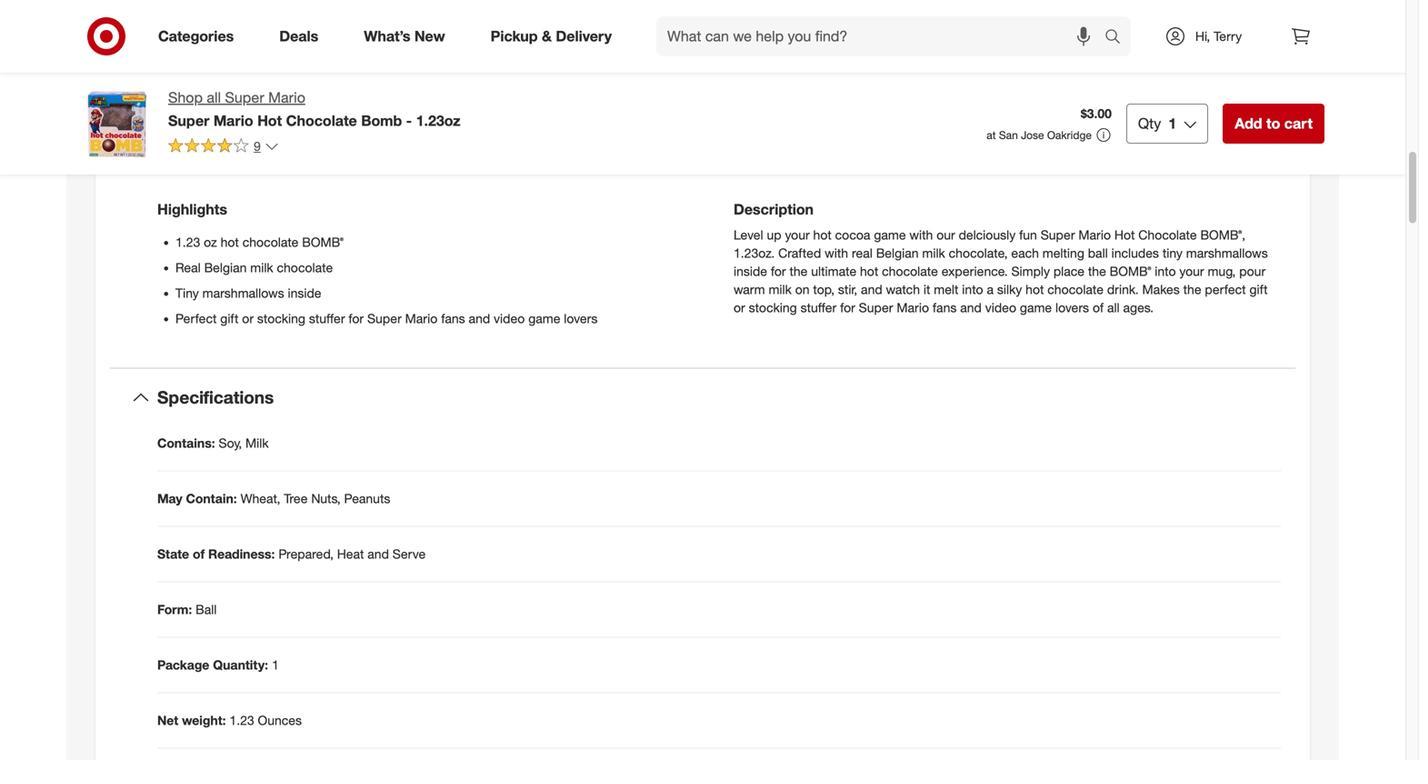 Task type: describe. For each thing, give the bounding box(es) containing it.
chocolate inside shop all super mario super mario hot chocolate bomb - 1.23oz
[[286, 112, 357, 129]]

san
[[999, 128, 1018, 142]]

2 horizontal spatial game
[[1020, 300, 1052, 316]]

cart
[[1284, 115, 1313, 132]]

add
[[1235, 115, 1262, 132]]

form:
[[157, 601, 192, 617]]

pickup & delivery
[[491, 27, 612, 45]]

gift inside description level up your hot cocoa game with our delciously fun super mario hot chocolate bomb®, 1.23oz. crafted with real belgian milk chocolate, each melting ball includes tiny marshmallows inside for the ultimate hot chocolate experience. simply place the bomb® into your mug, pour warm milk on top, stir,  and watch it melt into a silky hot chocolate drink. makes the perfect gift or stocking stuffer for super mario fans and video game lovers of all ages.
[[1250, 281, 1268, 297]]

inside inside description level up your hot cocoa game with our delciously fun super mario hot chocolate bomb®, 1.23oz. crafted with real belgian milk chocolate, each melting ball includes tiny marshmallows inside for the ultimate hot chocolate experience. simply place the bomb® into your mug, pour warm milk on top, stir,  and watch it melt into a silky hot chocolate drink. makes the perfect gift or stocking stuffer for super mario fans and video game lovers of all ages.
[[734, 263, 767, 279]]

a
[[987, 281, 994, 297]]

9
[[254, 138, 261, 154]]

lovers inside description level up your hot cocoa game with our delciously fun super mario hot chocolate bomb®, 1.23oz. crafted with real belgian milk chocolate, each melting ball includes tiny marshmallows inside for the ultimate hot chocolate experience. simply place the bomb® into your mug, pour warm milk on top, stir,  and watch it melt into a silky hot chocolate drink. makes the perfect gift or stocking stuffer for super mario fans and video game lovers of all ages.
[[1056, 300, 1089, 316]]

quantity:
[[213, 657, 268, 673]]

mug,
[[1208, 263, 1236, 279]]

2 horizontal spatial the
[[1183, 281, 1201, 297]]

terry
[[1214, 28, 1242, 44]]

ounces
[[258, 712, 302, 728]]

chocolate up watch on the right of the page
[[882, 263, 938, 279]]

specifications button
[[110, 369, 1296, 427]]

to
[[1266, 115, 1280, 132]]

delivery
[[556, 27, 612, 45]]

shop all super mario super mario hot chocolate bomb - 1.23oz
[[168, 89, 461, 129]]

0 horizontal spatial belgian
[[204, 260, 247, 276]]

includes
[[1112, 245, 1159, 261]]

1 vertical spatial with
[[825, 245, 848, 261]]

0 horizontal spatial 1
[[272, 657, 279, 673]]

of inside description level up your hot cocoa game with our delciously fun super mario hot chocolate bomb®, 1.23oz. crafted with real belgian milk chocolate, each melting ball includes tiny marshmallows inside for the ultimate hot chocolate experience. simply place the bomb® into your mug, pour warm milk on top, stir,  and watch it melt into a silky hot chocolate drink. makes the perfect gift or stocking stuffer for super mario fans and video game lovers of all ages.
[[1093, 300, 1104, 316]]

qty
[[1138, 115, 1161, 132]]

or inside description level up your hot cocoa game with our delciously fun super mario hot chocolate bomb®, 1.23oz. crafted with real belgian milk chocolate, each melting ball includes tiny marshmallows inside for the ultimate hot chocolate experience. simply place the bomb® into your mug, pour warm milk on top, stir,  and watch it melt into a silky hot chocolate drink. makes the perfect gift or stocking stuffer for super mario fans and video game lovers of all ages.
[[734, 300, 745, 316]]

pour
[[1239, 263, 1266, 279]]

simply
[[1011, 263, 1050, 279]]

1 vertical spatial into
[[962, 281, 983, 297]]

contain:
[[186, 490, 237, 506]]

warm
[[734, 281, 765, 297]]

each
[[1011, 245, 1039, 261]]

contains:
[[157, 435, 215, 451]]

ball
[[1088, 245, 1108, 261]]

1.23oz
[[416, 112, 461, 129]]

1 horizontal spatial with
[[910, 227, 933, 243]]

watch
[[886, 281, 920, 297]]

tiny
[[175, 285, 199, 301]]

hot inside description level up your hot cocoa game with our delciously fun super mario hot chocolate bomb®, 1.23oz. crafted with real belgian milk chocolate, each melting ball includes tiny marshmallows inside for the ultimate hot chocolate experience. simply place the bomb® into your mug, pour warm milk on top, stir,  and watch it melt into a silky hot chocolate drink. makes the perfect gift or stocking stuffer for super mario fans and video game lovers of all ages.
[[1115, 227, 1135, 243]]

top,
[[813, 281, 835, 297]]

2 horizontal spatial milk
[[922, 245, 945, 261]]

prepared,
[[279, 546, 334, 562]]

tree
[[284, 490, 308, 506]]

description
[[734, 201, 814, 218]]

at san jose oakridge
[[987, 128, 1092, 142]]

stocking inside description level up your hot cocoa game with our delciously fun super mario hot chocolate bomb®, 1.23oz. crafted with real belgian milk chocolate, each melting ball includes tiny marshmallows inside for the ultimate hot chocolate experience. simply place the bomb® into your mug, pour warm milk on top, stir,  and watch it melt into a silky hot chocolate drink. makes the perfect gift or stocking stuffer for super mario fans and video game lovers of all ages.
[[749, 300, 797, 316]]

delciously
[[959, 227, 1016, 243]]

real
[[175, 260, 201, 276]]

weight:
[[182, 712, 226, 728]]

0 horizontal spatial lovers
[[564, 311, 598, 326]]

our
[[937, 227, 955, 243]]

chocolate,
[[949, 245, 1008, 261]]

real
[[852, 245, 873, 261]]

state of readiness: prepared, heat and serve
[[157, 546, 426, 562]]

ball
[[196, 601, 217, 617]]

stir,
[[838, 281, 857, 297]]

1 vertical spatial gift
[[220, 311, 239, 326]]

search
[[1096, 29, 1140, 47]]

nuts,
[[311, 490, 341, 506]]

pickup
[[491, 27, 538, 45]]

0 horizontal spatial for
[[349, 311, 364, 326]]

0 horizontal spatial bomb®
[[302, 234, 344, 250]]

perfect gift or stocking stuffer for super mario fans and video game lovers
[[175, 311, 598, 326]]

cocoa
[[835, 227, 870, 243]]

ultimate
[[811, 263, 857, 279]]

experience.
[[942, 263, 1008, 279]]

specifications
[[157, 387, 274, 408]]

1.23oz.
[[734, 245, 775, 261]]

state
[[157, 546, 189, 562]]

at
[[987, 128, 996, 142]]

tiny
[[1163, 245, 1183, 261]]

serve
[[393, 546, 426, 562]]

2 horizontal spatial for
[[840, 300, 855, 316]]

may contain: wheat, tree nuts, peanuts
[[157, 490, 390, 506]]

milk
[[245, 435, 269, 451]]

all inside description level up your hot cocoa game with our delciously fun super mario hot chocolate bomb®, 1.23oz. crafted with real belgian milk chocolate, each melting ball includes tiny marshmallows inside for the ultimate hot chocolate experience. simply place the bomb® into your mug, pour warm milk on top, stir,  and watch it melt into a silky hot chocolate drink. makes the perfect gift or stocking stuffer for super mario fans and video game lovers of all ages.
[[1107, 300, 1120, 316]]

makes
[[1142, 281, 1180, 297]]

readiness:
[[208, 546, 275, 562]]

it
[[924, 281, 930, 297]]

1 horizontal spatial into
[[1155, 263, 1176, 279]]

chocolate down 1.23 oz hot chocolate bomb® at left top
[[277, 260, 333, 276]]

9 link
[[168, 137, 279, 158]]

place
[[1054, 263, 1085, 279]]

may
[[157, 490, 182, 506]]

categories link
[[143, 16, 257, 56]]

1 vertical spatial of
[[193, 546, 205, 562]]

0 horizontal spatial your
[[785, 227, 810, 243]]

highlights
[[157, 201, 227, 218]]

1 horizontal spatial the
[[1088, 263, 1106, 279]]

stuffer inside description level up your hot cocoa game with our delciously fun super mario hot chocolate bomb®, 1.23oz. crafted with real belgian milk chocolate, each melting ball includes tiny marshmallows inside for the ultimate hot chocolate experience. simply place the bomb® into your mug, pour warm milk on top, stir,  and watch it melt into a silky hot chocolate drink. makes the perfect gift or stocking stuffer for super mario fans and video game lovers of all ages.
[[801, 300, 837, 316]]

hot right the 'oz' at the top of the page
[[221, 234, 239, 250]]

search button
[[1096, 16, 1140, 60]]

contains: soy, milk
[[157, 435, 269, 451]]

drink.
[[1107, 281, 1139, 297]]

package quantity: 1
[[157, 657, 279, 673]]

perfect
[[175, 311, 217, 326]]



Task type: vqa. For each thing, say whether or not it's contained in the screenshot.
circle related to seasonal candy & snacks with
no



Task type: locate. For each thing, give the bounding box(es) containing it.
all
[[207, 89, 221, 106], [1107, 300, 1120, 316]]

hot down real
[[860, 263, 878, 279]]

1.23 oz hot chocolate bomb®
[[175, 234, 344, 250]]

1 horizontal spatial or
[[734, 300, 745, 316]]

with left our at the right of page
[[910, 227, 933, 243]]

marshmallows down bomb®,
[[1186, 245, 1268, 261]]

0 vertical spatial bomb®
[[302, 234, 344, 250]]

stuffer down tiny marshmallows inside
[[309, 311, 345, 326]]

the right makes
[[1183, 281, 1201, 297]]

0 horizontal spatial into
[[962, 281, 983, 297]]

stocking down tiny marshmallows inside
[[257, 311, 305, 326]]

fun
[[1019, 227, 1037, 243]]

chocolate up tiny
[[1139, 227, 1197, 243]]

0 vertical spatial with
[[910, 227, 933, 243]]

0 vertical spatial gift
[[1250, 281, 1268, 297]]

hot up 9 on the top left
[[257, 112, 282, 129]]

on
[[795, 281, 810, 297]]

1 vertical spatial 1.23
[[229, 712, 254, 728]]

0 horizontal spatial marshmallows
[[202, 285, 284, 301]]

and
[[861, 281, 882, 297], [960, 300, 982, 316], [469, 311, 490, 326], [368, 546, 389, 562]]

1 vertical spatial chocolate
[[1139, 227, 1197, 243]]

1 vertical spatial hot
[[1115, 227, 1135, 243]]

0 horizontal spatial fans
[[441, 311, 465, 326]]

0 vertical spatial chocolate
[[286, 112, 357, 129]]

0 vertical spatial all
[[207, 89, 221, 106]]

hot up crafted
[[813, 227, 832, 243]]

1 right qty
[[1169, 115, 1177, 132]]

or down tiny marshmallows inside
[[242, 311, 254, 326]]

bomb® up real belgian milk chocolate
[[302, 234, 344, 250]]

real belgian milk chocolate
[[175, 260, 333, 276]]

milk left the on
[[769, 281, 792, 297]]

with up ultimate
[[825, 245, 848, 261]]

your down tiny
[[1180, 263, 1204, 279]]

game
[[874, 227, 906, 243], [1020, 300, 1052, 316], [528, 311, 560, 326]]

0 vertical spatial 1
[[1169, 115, 1177, 132]]

stuffer
[[801, 300, 837, 316], [309, 311, 345, 326]]

1 horizontal spatial stuffer
[[801, 300, 837, 316]]

your up crafted
[[785, 227, 810, 243]]

hi, terry
[[1195, 28, 1242, 44]]

gift down pour
[[1250, 281, 1268, 297]]

add to cart button
[[1223, 104, 1325, 144]]

oz
[[204, 234, 217, 250]]

perfect
[[1205, 281, 1246, 297]]

1 vertical spatial 1
[[272, 657, 279, 673]]

crafted
[[778, 245, 821, 261]]

or down warm
[[734, 300, 745, 316]]

1 horizontal spatial bomb®
[[1110, 263, 1151, 279]]

jose
[[1021, 128, 1044, 142]]

chocolate
[[286, 112, 357, 129], [1139, 227, 1197, 243]]

deals
[[279, 27, 318, 45]]

belgian
[[876, 245, 919, 261], [204, 260, 247, 276]]

1.23 left "ounces"
[[229, 712, 254, 728]]

1 horizontal spatial game
[[874, 227, 906, 243]]

what's new
[[364, 27, 445, 45]]

inside down real belgian milk chocolate
[[288, 285, 321, 301]]

bomb®
[[302, 234, 344, 250], [1110, 263, 1151, 279]]

video
[[985, 300, 1016, 316], [494, 311, 525, 326]]

1 horizontal spatial marshmallows
[[1186, 245, 1268, 261]]

1 horizontal spatial lovers
[[1056, 300, 1089, 316]]

0 horizontal spatial gift
[[220, 311, 239, 326]]

1 vertical spatial your
[[1180, 263, 1204, 279]]

0 vertical spatial into
[[1155, 263, 1176, 279]]

fans inside description level up your hot cocoa game with our delciously fun super mario hot chocolate bomb®, 1.23oz. crafted with real belgian milk chocolate, each melting ball includes tiny marshmallows inside for the ultimate hot chocolate experience. simply place the bomb® into your mug, pour warm milk on top, stir,  and watch it melt into a silky hot chocolate drink. makes the perfect gift or stocking stuffer for super mario fans and video game lovers of all ages.
[[933, 300, 957, 316]]

0 vertical spatial 1.23
[[175, 234, 200, 250]]

form: ball
[[157, 601, 217, 617]]

0 horizontal spatial milk
[[250, 260, 273, 276]]

gift down tiny marshmallows inside
[[220, 311, 239, 326]]

1 horizontal spatial for
[[771, 263, 786, 279]]

hot
[[813, 227, 832, 243], [221, 234, 239, 250], [860, 263, 878, 279], [1026, 281, 1044, 297]]

all right shop
[[207, 89, 221, 106]]

marshmallows inside description level up your hot cocoa game with our delciously fun super mario hot chocolate bomb®, 1.23oz. crafted with real belgian milk chocolate, each melting ball includes tiny marshmallows inside for the ultimate hot chocolate experience. simply place the bomb® into your mug, pour warm milk on top, stir,  and watch it melt into a silky hot chocolate drink. makes the perfect gift or stocking stuffer for super mario fans and video game lovers of all ages.
[[1186, 245, 1268, 261]]

0 horizontal spatial chocolate
[[286, 112, 357, 129]]

into left a
[[962, 281, 983, 297]]

1 horizontal spatial chocolate
[[1139, 227, 1197, 243]]

up
[[767, 227, 781, 243]]

belgian down the 'oz' at the top of the page
[[204, 260, 247, 276]]

net weight: 1.23 ounces
[[157, 712, 302, 728]]

0 vertical spatial hot
[[257, 112, 282, 129]]

1 horizontal spatial fans
[[933, 300, 957, 316]]

1 horizontal spatial all
[[1107, 300, 1120, 316]]

1 right quantity: at the bottom left
[[272, 657, 279, 673]]

lovers
[[1056, 300, 1089, 316], [564, 311, 598, 326]]

silky
[[997, 281, 1022, 297]]

0 horizontal spatial all
[[207, 89, 221, 106]]

milk down our at the right of page
[[922, 245, 945, 261]]

hot up includes
[[1115, 227, 1135, 243]]

with
[[910, 227, 933, 243], [825, 245, 848, 261]]

all inside shop all super mario super mario hot chocolate bomb - 1.23oz
[[207, 89, 221, 106]]

1 horizontal spatial 1.23
[[229, 712, 254, 728]]

soy,
[[219, 435, 242, 451]]

all down "drink."
[[1107, 300, 1120, 316]]

0 horizontal spatial the
[[790, 263, 808, 279]]

1 horizontal spatial inside
[[734, 263, 767, 279]]

0 horizontal spatial stocking
[[257, 311, 305, 326]]

1 horizontal spatial belgian
[[876, 245, 919, 261]]

1 horizontal spatial stocking
[[749, 300, 797, 316]]

bomb® inside description level up your hot cocoa game with our delciously fun super mario hot chocolate bomb®, 1.23oz. crafted with real belgian milk chocolate, each melting ball includes tiny marshmallows inside for the ultimate hot chocolate experience. simply place the bomb® into your mug, pour warm milk on top, stir,  and watch it melt into a silky hot chocolate drink. makes the perfect gift or stocking stuffer for super mario fans and video game lovers of all ages.
[[1110, 263, 1151, 279]]

deals link
[[264, 16, 341, 56]]

stuffer down "top,"
[[801, 300, 837, 316]]

chocolate up real belgian milk chocolate
[[242, 234, 299, 250]]

for
[[771, 263, 786, 279], [840, 300, 855, 316], [349, 311, 364, 326]]

gift
[[1250, 281, 1268, 297], [220, 311, 239, 326]]

hot down simply
[[1026, 281, 1044, 297]]

chocolate down place
[[1048, 281, 1104, 297]]

0 vertical spatial of
[[1093, 300, 1104, 316]]

into
[[1155, 263, 1176, 279], [962, 281, 983, 297]]

add to cart
[[1235, 115, 1313, 132]]

$3.00
[[1081, 106, 1112, 122]]

1
[[1169, 115, 1177, 132], [272, 657, 279, 673]]

milk
[[922, 245, 945, 261], [250, 260, 273, 276], [769, 281, 792, 297]]

milk down 1.23 oz hot chocolate bomb® at left top
[[250, 260, 273, 276]]

belgian inside description level up your hot cocoa game with our delciously fun super mario hot chocolate bomb®, 1.23oz. crafted with real belgian milk chocolate, each melting ball includes tiny marshmallows inside for the ultimate hot chocolate experience. simply place the bomb® into your mug, pour warm milk on top, stir,  and watch it melt into a silky hot chocolate drink. makes the perfect gift or stocking stuffer for super mario fans and video game lovers of all ages.
[[876, 245, 919, 261]]

0 vertical spatial your
[[785, 227, 810, 243]]

0 horizontal spatial game
[[528, 311, 560, 326]]

details button
[[110, 135, 1296, 193]]

what's new link
[[348, 16, 468, 56]]

0 horizontal spatial hot
[[257, 112, 282, 129]]

0 vertical spatial inside
[[734, 263, 767, 279]]

categories
[[158, 27, 234, 45]]

0 horizontal spatial video
[[494, 311, 525, 326]]

tiny marshmallows inside
[[175, 285, 321, 301]]

description level up your hot cocoa game with our delciously fun super mario hot chocolate bomb®, 1.23oz. crafted with real belgian milk chocolate, each melting ball includes tiny marshmallows inside for the ultimate hot chocolate experience. simply place the bomb® into your mug, pour warm milk on top, stir,  and watch it melt into a silky hot chocolate drink. makes the perfect gift or stocking stuffer for super mario fans and video game lovers of all ages.
[[734, 201, 1268, 316]]

bomb
[[361, 112, 402, 129]]

1 vertical spatial all
[[1107, 300, 1120, 316]]

&
[[542, 27, 552, 45]]

stocking down warm
[[749, 300, 797, 316]]

1 horizontal spatial video
[[985, 300, 1016, 316]]

marshmallows down real belgian milk chocolate
[[202, 285, 284, 301]]

wheat,
[[241, 490, 280, 506]]

1 vertical spatial inside
[[288, 285, 321, 301]]

into up makes
[[1155, 263, 1176, 279]]

what's
[[364, 27, 410, 45]]

inside up warm
[[734, 263, 767, 279]]

0 horizontal spatial of
[[193, 546, 205, 562]]

1 vertical spatial marshmallows
[[202, 285, 284, 301]]

1 horizontal spatial of
[[1093, 300, 1104, 316]]

0 horizontal spatial or
[[242, 311, 254, 326]]

net
[[157, 712, 178, 728]]

new
[[414, 27, 445, 45]]

What can we help you find? suggestions appear below search field
[[656, 16, 1109, 56]]

chocolate inside description level up your hot cocoa game with our delciously fun super mario hot chocolate bomb®, 1.23oz. crafted with real belgian milk chocolate, each melting ball includes tiny marshmallows inside for the ultimate hot chocolate experience. simply place the bomb® into your mug, pour warm milk on top, stir,  and watch it melt into a silky hot chocolate drink. makes the perfect gift or stocking stuffer for super mario fans and video game lovers of all ages.
[[1139, 227, 1197, 243]]

fans
[[933, 300, 957, 316], [441, 311, 465, 326]]

pickup & delivery link
[[475, 16, 635, 56]]

the
[[790, 263, 808, 279], [1088, 263, 1106, 279], [1183, 281, 1201, 297]]

details
[[157, 153, 214, 174]]

belgian right real
[[876, 245, 919, 261]]

or
[[734, 300, 745, 316], [242, 311, 254, 326]]

0 horizontal spatial 1.23
[[175, 234, 200, 250]]

chocolate left bomb
[[286, 112, 357, 129]]

heat
[[337, 546, 364, 562]]

the down ball
[[1088, 263, 1106, 279]]

melting
[[1043, 245, 1084, 261]]

0 vertical spatial marshmallows
[[1186, 245, 1268, 261]]

0 horizontal spatial with
[[825, 245, 848, 261]]

the down crafted
[[790, 263, 808, 279]]

0 horizontal spatial stuffer
[[309, 311, 345, 326]]

video inside description level up your hot cocoa game with our delciously fun super mario hot chocolate bomb®, 1.23oz. crafted with real belgian milk chocolate, each melting ball includes tiny marshmallows inside for the ultimate hot chocolate experience. simply place the bomb® into your mug, pour warm milk on top, stir,  and watch it melt into a silky hot chocolate drink. makes the perfect gift or stocking stuffer for super mario fans and video game lovers of all ages.
[[985, 300, 1016, 316]]

melt
[[934, 281, 959, 297]]

hot inside shop all super mario super mario hot chocolate bomb - 1.23oz
[[257, 112, 282, 129]]

-
[[406, 112, 412, 129]]

0 horizontal spatial inside
[[288, 285, 321, 301]]

marshmallows
[[1186, 245, 1268, 261], [202, 285, 284, 301]]

of right state
[[193, 546, 205, 562]]

1.23 left the 'oz' at the top of the page
[[175, 234, 200, 250]]

peanuts
[[344, 490, 390, 506]]

mario
[[268, 89, 305, 106], [213, 112, 253, 129], [1079, 227, 1111, 243], [897, 300, 929, 316], [405, 311, 438, 326]]

shop
[[168, 89, 203, 106]]

bomb® down includes
[[1110, 263, 1151, 279]]

hi,
[[1195, 28, 1210, 44]]

1 horizontal spatial milk
[[769, 281, 792, 297]]

1 vertical spatial bomb®
[[1110, 263, 1151, 279]]

1 horizontal spatial hot
[[1115, 227, 1135, 243]]

1 horizontal spatial gift
[[1250, 281, 1268, 297]]

1 horizontal spatial your
[[1180, 263, 1204, 279]]

qty 1
[[1138, 115, 1177, 132]]

of left "ages." at the top right of the page
[[1093, 300, 1104, 316]]

1 horizontal spatial 1
[[1169, 115, 1177, 132]]

image of super mario hot chocolate bomb - 1.23oz image
[[81, 87, 154, 160]]

oakridge
[[1047, 128, 1092, 142]]

package
[[157, 657, 209, 673]]

ages.
[[1123, 300, 1154, 316]]



